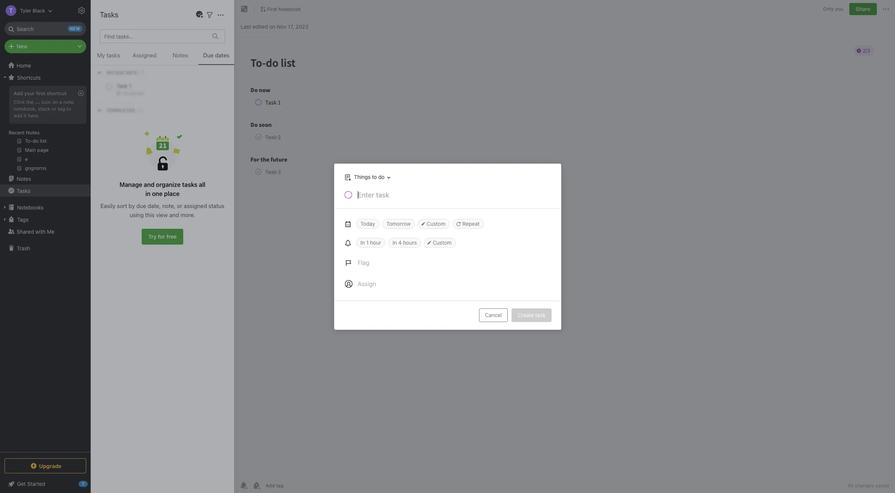 Task type: locate. For each thing, give the bounding box(es) containing it.
custom button down enter task text field
[[418, 219, 450, 229]]

assigned
[[133, 52, 157, 59]]

nov inside note list element
[[101, 203, 109, 209]]

tag
[[58, 106, 65, 112]]

in 1 hour
[[361, 240, 381, 246]]

custom button for in 4 hours
[[424, 238, 456, 248]]

with
[[35, 229, 46, 235]]

due dates button
[[199, 51, 234, 65]]

or for assigned
[[177, 203, 182, 210]]

0 horizontal spatial in
[[361, 240, 365, 246]]

1 horizontal spatial tasks
[[100, 10, 119, 19]]

1 vertical spatial tasks
[[17, 188, 30, 194]]

for
[[142, 51, 150, 58]]

1 horizontal spatial tasks
[[182, 182, 198, 188]]

1 horizontal spatial and
[[169, 212, 179, 219]]

notes up the notes
[[107, 8, 128, 16]]

the left ...
[[26, 99, 34, 105]]

1 vertical spatial tasks
[[182, 182, 198, 188]]

new
[[17, 43, 28, 50]]

last edited on nov 17, 2023
[[241, 23, 309, 30]]

0 horizontal spatial or
[[52, 106, 56, 112]]

note, right a
[[63, 99, 75, 105]]

nov
[[277, 23, 287, 30], [101, 203, 109, 209]]

and up in
[[144, 182, 155, 188]]

for
[[158, 234, 165, 240]]

now up just now
[[109, 51, 119, 58]]

free
[[167, 234, 177, 240]]

nov 14
[[101, 203, 115, 209]]

0 vertical spatial now
[[109, 51, 119, 58]]

0 horizontal spatial the
[[26, 99, 34, 105]]

0 horizontal spatial nov
[[101, 203, 109, 209]]

all
[[849, 483, 854, 489]]

on right edited in the top of the page
[[270, 23, 276, 30]]

1 horizontal spatial on
[[270, 23, 276, 30]]

Go to note or move task field
[[341, 172, 393, 183]]

nov left 17,
[[277, 23, 287, 30]]

little
[[106, 97, 116, 103]]

custom button right hours
[[424, 238, 456, 248]]

minutes
[[106, 112, 123, 118]]

0 vertical spatial 4
[[100, 23, 103, 30]]

on left a
[[52, 99, 58, 105]]

notes link
[[0, 173, 90, 185]]

4 notes
[[100, 23, 118, 30]]

1 vertical spatial to
[[372, 174, 377, 180]]

0 horizontal spatial do
[[101, 51, 107, 58]]

0 vertical spatial the
[[151, 51, 159, 58]]

repeat
[[463, 221, 480, 227]]

trash link
[[0, 242, 90, 255]]

just now
[[101, 61, 120, 66]]

1 horizontal spatial note,
[[162, 203, 176, 210]]

nov left the 14 on the left
[[101, 203, 109, 209]]

note, up view
[[162, 203, 176, 210]]

0 vertical spatial and
[[144, 182, 155, 188]]

or inside easily sort by due date, note, or assigned status using this view and more.
[[177, 203, 182, 210]]

list
[[117, 43, 124, 50]]

1 vertical spatial or
[[177, 203, 182, 210]]

0 vertical spatial on
[[270, 23, 276, 30]]

1 vertical spatial the
[[26, 99, 34, 105]]

1 vertical spatial note,
[[162, 203, 176, 210]]

me
[[47, 229, 55, 235]]

to right things
[[372, 174, 377, 180]]

in
[[361, 240, 365, 246], [393, 240, 397, 246]]

shortcuts
[[17, 74, 41, 81]]

here
[[125, 97, 136, 103]]

in 4 hours button
[[389, 238, 421, 248]]

1 vertical spatial custom
[[433, 240, 452, 246]]

in left the '1'
[[361, 240, 365, 246]]

manage
[[120, 182, 142, 188]]

4 inside button
[[399, 240, 402, 246]]

1 horizontal spatial nov
[[277, 23, 287, 30]]

1 vertical spatial 4
[[399, 240, 402, 246]]

do inside 'to-do list do now do soon for the future'
[[109, 43, 115, 50]]

1 things to do button from the left
[[341, 172, 393, 183]]

custom right hours
[[433, 240, 452, 246]]

the right for
[[151, 51, 159, 58]]

and right view
[[169, 212, 179, 219]]

notes left the due
[[173, 52, 188, 59]]

first
[[267, 6, 277, 12]]

gngnsrns
[[101, 179, 124, 186]]

in
[[146, 191, 151, 197]]

notes
[[105, 23, 118, 30]]

shared with me link
[[0, 226, 90, 238]]

one
[[152, 191, 163, 197]]

assign button
[[341, 275, 381, 293]]

1 horizontal spatial do
[[378, 174, 385, 180]]

4 left hours
[[399, 240, 402, 246]]

1 vertical spatial nov
[[101, 203, 109, 209]]

0 horizontal spatial to
[[67, 106, 71, 112]]

cancel button
[[479, 309, 508, 322]]

1 horizontal spatial do
[[120, 51, 127, 58]]

1 horizontal spatial the
[[151, 51, 159, 58]]

home
[[17, 62, 31, 69]]

in left hours
[[393, 240, 397, 246]]

0 vertical spatial do
[[109, 43, 115, 50]]

do inside button
[[378, 174, 385, 180]]

page
[[114, 89, 126, 95]]

tasks
[[107, 52, 120, 59], [182, 182, 198, 188]]

add
[[14, 90, 23, 96]]

to-
[[101, 43, 109, 50]]

tasks up notebooks
[[17, 188, 30, 194]]

the
[[151, 51, 159, 58], [26, 99, 34, 105]]

1 in from the left
[[361, 240, 365, 246]]

or left tag on the left top of the page
[[52, 106, 56, 112]]

upgrade button
[[5, 459, 86, 474]]

status
[[209, 203, 225, 210]]

do down list
[[120, 51, 127, 58]]

tasks left the "all"
[[182, 182, 198, 188]]

tasks
[[100, 10, 119, 19], [17, 188, 30, 194]]

custom left repeat button
[[427, 221, 446, 227]]

0 vertical spatial note,
[[63, 99, 75, 105]]

0 horizontal spatial on
[[52, 99, 58, 105]]

things to do button
[[341, 172, 393, 183], [343, 172, 393, 183]]

1 vertical spatial custom button
[[424, 238, 456, 248]]

first notebook button
[[258, 4, 304, 14]]

or up "more."
[[177, 203, 182, 210]]

4 inside note list element
[[100, 23, 103, 30]]

notes inside button
[[173, 52, 188, 59]]

try for free
[[148, 234, 177, 240]]

0 horizontal spatial do
[[109, 43, 115, 50]]

1 vertical spatial on
[[52, 99, 58, 105]]

to right tag on the left top of the page
[[67, 106, 71, 112]]

do left list
[[109, 43, 115, 50]]

1 vertical spatial and
[[169, 212, 179, 219]]

do down to-
[[101, 51, 107, 58]]

expand tags image
[[2, 217, 8, 223]]

to-do list do now do soon for the future
[[101, 43, 175, 58]]

group
[[0, 84, 90, 176]]

custom for in 4 hours
[[433, 240, 452, 246]]

note list element
[[91, 0, 235, 494]]

icon on a note, notebook, stack or tag to add it here.
[[14, 99, 75, 119]]

and
[[144, 182, 155, 188], [169, 212, 179, 219]]

icon
[[41, 99, 51, 105]]

notes
[[107, 8, 128, 16], [173, 52, 188, 59], [26, 130, 40, 136], [17, 176, 31, 182]]

0 horizontal spatial tasks
[[107, 52, 120, 59]]

0 horizontal spatial tasks
[[17, 188, 30, 194]]

1 horizontal spatial to
[[372, 174, 377, 180]]

4 left the notes
[[100, 23, 103, 30]]

or
[[52, 106, 56, 112], [177, 203, 182, 210]]

1 horizontal spatial 4
[[399, 240, 402, 246]]

only you
[[824, 6, 844, 12]]

tasks up just now
[[107, 52, 120, 59]]

on inside note window element
[[270, 23, 276, 30]]

create
[[518, 312, 534, 319]]

notes up tasks button
[[17, 176, 31, 182]]

1 vertical spatial do
[[378, 174, 385, 180]]

0 vertical spatial to
[[67, 106, 71, 112]]

a little bit here
[[101, 97, 136, 103]]

0 vertical spatial custom
[[427, 221, 446, 227]]

home link
[[0, 59, 91, 71]]

0 vertical spatial nov
[[277, 23, 287, 30]]

flag button
[[341, 254, 374, 272]]

now up 2/3
[[111, 61, 120, 66]]

0 horizontal spatial and
[[144, 182, 155, 188]]

do
[[101, 51, 107, 58], [120, 51, 127, 58]]

tags button
[[0, 214, 90, 226]]

custom for tomorrow
[[427, 221, 446, 227]]

all changes saved
[[849, 483, 890, 489]]

0 vertical spatial or
[[52, 106, 56, 112]]

1 horizontal spatial in
[[393, 240, 397, 246]]

custom button
[[418, 219, 450, 229], [424, 238, 456, 248]]

you
[[836, 6, 844, 12]]

None search field
[[10, 22, 81, 36]]

0 horizontal spatial note,
[[63, 99, 75, 105]]

only
[[824, 6, 834, 12]]

repeat button
[[453, 219, 484, 229]]

tasks button
[[0, 185, 90, 197]]

on inside 'icon on a note, notebook, stack or tag to add it here.'
[[52, 99, 58, 105]]

0 vertical spatial custom button
[[418, 219, 450, 229]]

2 in from the left
[[393, 240, 397, 246]]

tasks inside button
[[107, 52, 120, 59]]

tree
[[0, 59, 91, 452]]

new task image
[[195, 10, 204, 19]]

or inside 'icon on a note, notebook, stack or tag to add it here.'
[[52, 106, 56, 112]]

2 things to do button from the left
[[343, 172, 393, 183]]

1 horizontal spatial or
[[177, 203, 182, 210]]

0 horizontal spatial 4
[[100, 23, 103, 30]]

to inside 'icon on a note, notebook, stack or tag to add it here.'
[[67, 106, 71, 112]]

0 vertical spatial tasks
[[107, 52, 120, 59]]

tasks up "4 notes"
[[100, 10, 119, 19]]

ago
[[124, 112, 132, 118]]

more.
[[181, 212, 195, 219]]

your
[[24, 90, 35, 96]]

now
[[109, 51, 119, 58], [111, 61, 120, 66]]

do right things
[[378, 174, 385, 180]]

recent
[[9, 130, 25, 136]]

tree containing home
[[0, 59, 91, 452]]

1 vertical spatial now
[[111, 61, 120, 66]]

to
[[67, 106, 71, 112], [372, 174, 377, 180]]



Task type: vqa. For each thing, say whether or not it's contained in the screenshot.
Share
yes



Task type: describe. For each thing, give the bounding box(es) containing it.
saved
[[876, 483, 890, 489]]

last
[[241, 23, 251, 30]]

due
[[203, 52, 214, 59]]

my
[[97, 52, 105, 59]]

share
[[857, 6, 871, 12]]

notes right recent
[[26, 130, 40, 136]]

create task button
[[512, 309, 552, 322]]

all
[[199, 182, 206, 188]]

or for tag
[[52, 106, 56, 112]]

dates
[[215, 52, 230, 59]]

create task
[[518, 312, 546, 319]]

notebooks
[[17, 204, 44, 211]]

tomorrow button
[[382, 219, 415, 229]]

a
[[59, 99, 62, 105]]

recent notes
[[9, 130, 40, 136]]

stack
[[38, 106, 50, 112]]

2/3
[[109, 69, 116, 75]]

note, inside easily sort by due date, note, or assigned status using this view and more.
[[162, 203, 176, 210]]

add tag image
[[252, 482, 261, 491]]

task
[[536, 312, 546, 319]]

a
[[101, 97, 104, 103]]

expand notebooks image
[[2, 205, 8, 211]]

main
[[101, 89, 113, 95]]

my tasks button
[[91, 51, 127, 65]]

and inside easily sort by due date, note, or assigned status using this view and more.
[[169, 212, 179, 219]]

tasks inside button
[[17, 188, 30, 194]]

1 do from the left
[[101, 51, 107, 58]]

and inside 'manage and organize tasks all in one place'
[[144, 182, 155, 188]]

click
[[14, 99, 25, 105]]

group containing add your first shortcut
[[0, 84, 90, 176]]

1
[[366, 240, 369, 246]]

11
[[101, 112, 105, 118]]

Find tasks… text field
[[101, 30, 208, 43]]

organize
[[156, 182, 181, 188]]

tasks inside 'manage and organize tasks all in one place'
[[182, 182, 198, 188]]

just
[[101, 61, 110, 66]]

cancel
[[485, 312, 502, 319]]

nov inside note window element
[[277, 23, 287, 30]]

things to do
[[354, 174, 385, 180]]

trash
[[17, 245, 30, 252]]

due dates
[[203, 52, 230, 59]]

soon
[[129, 51, 141, 58]]

tags
[[17, 217, 29, 223]]

now inside 'to-do list do now do soon for the future'
[[109, 51, 119, 58]]

notebooks link
[[0, 202, 90, 214]]

this
[[145, 212, 155, 219]]

assigned button
[[127, 51, 163, 65]]

add a reminder image
[[239, 482, 248, 491]]

assign
[[358, 281, 376, 288]]

notebook
[[279, 6, 301, 12]]

14
[[110, 203, 115, 209]]

11 minutes ago
[[101, 112, 132, 118]]

add
[[14, 113, 22, 119]]

using
[[130, 212, 144, 219]]

view
[[156, 212, 168, 219]]

Enter task text field
[[357, 190, 552, 203]]

changes
[[856, 483, 875, 489]]

it
[[24, 113, 27, 119]]

first notebook
[[267, 6, 301, 12]]

in for in 4 hours
[[393, 240, 397, 246]]

settings image
[[77, 6, 86, 15]]

shared
[[17, 229, 34, 235]]

...
[[35, 99, 40, 105]]

to inside things to do field
[[372, 174, 377, 180]]

manage and organize tasks all in one place
[[120, 182, 206, 197]]

sort
[[117, 203, 127, 210]]

in for in 1 hour
[[361, 240, 365, 246]]

the inside group
[[26, 99, 34, 105]]

due
[[137, 203, 146, 210]]

0 vertical spatial tasks
[[100, 10, 119, 19]]

new button
[[5, 40, 86, 53]]

2 do from the left
[[120, 51, 127, 58]]

custom button for tomorrow
[[418, 219, 450, 229]]

Note Editor text field
[[235, 36, 896, 478]]

date,
[[148, 203, 161, 210]]

note window element
[[235, 0, 896, 494]]

click the ...
[[14, 99, 40, 105]]

upgrade
[[39, 463, 62, 470]]

try for free button
[[142, 229, 183, 245]]

17,
[[288, 23, 294, 30]]

share button
[[850, 3, 878, 15]]

note, inside 'icon on a note, notebook, stack or tag to add it here.'
[[63, 99, 75, 105]]

expand note image
[[240, 5, 249, 14]]

the inside 'to-do list do now do soon for the future'
[[151, 51, 159, 58]]

main page
[[101, 89, 126, 95]]

here.
[[28, 113, 40, 119]]

2023
[[296, 23, 309, 30]]

my tasks
[[97, 52, 120, 59]]

today button
[[356, 219, 379, 229]]

easily sort by due date, note, or assigned status using this view and more.
[[101, 203, 225, 219]]

notes button
[[163, 51, 199, 65]]

flag
[[358, 260, 370, 266]]

edited
[[253, 23, 268, 30]]

hour
[[370, 240, 381, 246]]

notes inside note list element
[[107, 8, 128, 16]]

Search text field
[[10, 22, 81, 36]]

shortcuts button
[[0, 71, 90, 84]]



